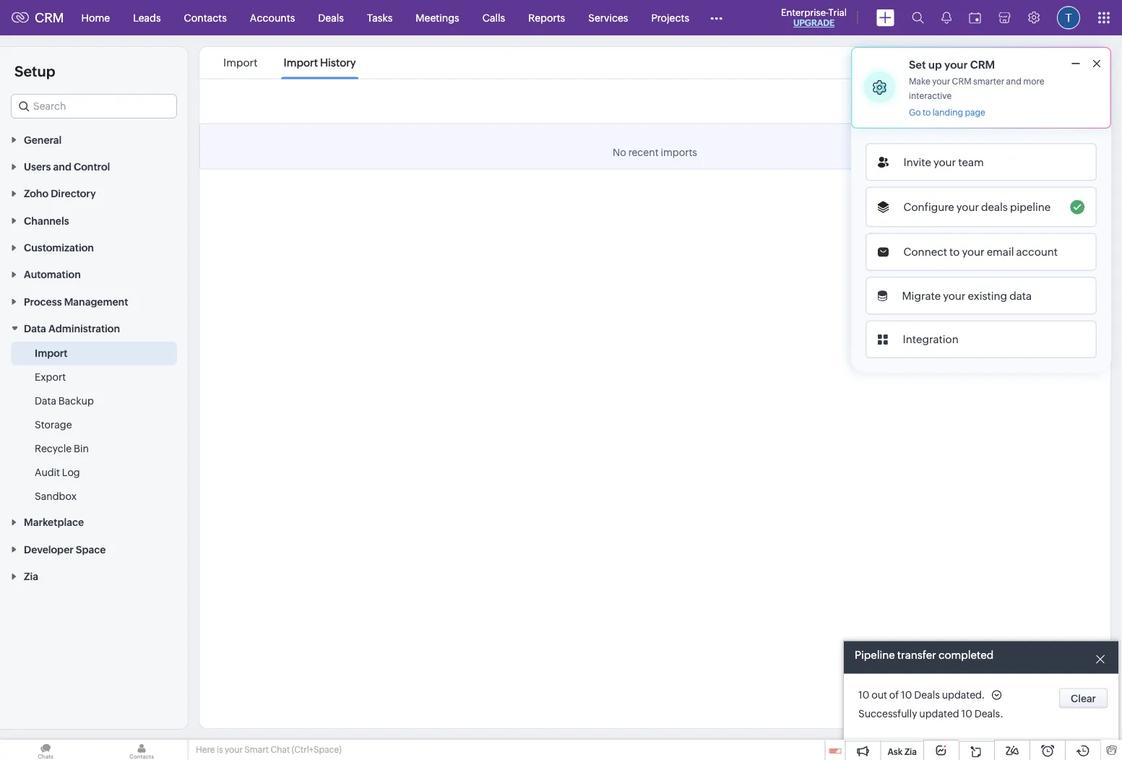 Task type: describe. For each thing, give the bounding box(es) containing it.
general
[[24, 134, 62, 145]]

home
[[81, 12, 110, 23]]

chat
[[271, 745, 290, 755]]

2 horizontal spatial import
[[284, 56, 318, 69]]

pipeline transfer completed
[[855, 649, 994, 661]]

your right "up"
[[944, 58, 968, 71]]

up
[[928, 58, 942, 71]]

sandbox link
[[35, 489, 77, 503]]

contacts image
[[96, 740, 187, 760]]

data for data administration
[[24, 323, 46, 334]]

tasks
[[367, 12, 393, 23]]

updated.
[[942, 689, 985, 701]]

accounts
[[250, 12, 295, 23]]

calls
[[482, 12, 505, 23]]

your down "up"
[[932, 77, 950, 86]]

landing
[[933, 108, 963, 117]]

channels
[[24, 215, 69, 226]]

here is your smart chat (ctrl+space)
[[196, 745, 342, 755]]

ask zia
[[888, 747, 917, 757]]

your right is
[[225, 745, 243, 755]]

export link
[[35, 370, 66, 384]]

developer space button
[[0, 535, 188, 562]]

0 vertical spatial crm
[[35, 10, 64, 25]]

data administration
[[24, 323, 120, 334]]

create menu image
[[876, 9, 894, 26]]

0 horizontal spatial 10
[[858, 689, 869, 701]]

and inside set up your crm make your crm smarter and more interactive go to landing page
[[1006, 77, 1022, 86]]

contacts link
[[172, 0, 238, 35]]

meetings
[[416, 12, 459, 23]]

marketplace button
[[0, 508, 188, 535]]

reports
[[528, 12, 565, 23]]

general button
[[0, 126, 188, 153]]

data administration region
[[0, 342, 188, 508]]

developer
[[24, 544, 74, 555]]

1 horizontal spatial to
[[949, 246, 960, 258]]

page
[[965, 108, 985, 117]]

Other Modules field
[[701, 6, 732, 29]]

clear
[[1071, 693, 1096, 704]]

profile image
[[1057, 6, 1080, 29]]

zoho directory button
[[0, 180, 188, 207]]

audit
[[35, 467, 60, 478]]

2 vertical spatial crm
[[952, 77, 972, 86]]

backup
[[58, 395, 94, 407]]

of
[[889, 689, 899, 701]]

set up your crm make your crm smarter and more interactive go to landing page
[[909, 58, 1044, 117]]

trial
[[828, 7, 847, 18]]

process
[[24, 296, 62, 307]]

and inside dropdown button
[[53, 161, 71, 172]]

(ctrl+space)
[[292, 745, 342, 755]]

leads link
[[121, 0, 172, 35]]

email
[[987, 246, 1014, 258]]

audit log link
[[35, 465, 80, 480]]

search element
[[903, 0, 933, 35]]

customization button
[[0, 234, 188, 261]]

users
[[24, 161, 51, 172]]

1 horizontal spatial 10
[[901, 689, 912, 701]]

no
[[613, 146, 626, 158]]

customization
[[24, 242, 94, 253]]

go
[[909, 108, 921, 117]]

recycle bin link
[[35, 441, 89, 456]]

accounts link
[[238, 0, 307, 35]]

process management button
[[0, 288, 188, 315]]

completed
[[938, 649, 994, 661]]

projects link
[[640, 0, 701, 35]]

process management
[[24, 296, 128, 307]]

export
[[35, 371, 66, 383]]

users and control button
[[0, 153, 188, 180]]

projects
[[651, 12, 689, 23]]

enterprise-trial upgrade
[[781, 7, 847, 28]]

successfully updated 10 deals.
[[858, 708, 1003, 720]]

import inside 'data administration' region
[[35, 347, 68, 359]]

data backup link
[[35, 394, 94, 408]]

successfully
[[858, 708, 917, 720]]

1 vertical spatial deals
[[914, 689, 940, 701]]

history
[[320, 56, 356, 69]]

tasks link
[[355, 0, 404, 35]]

calls link
[[471, 0, 517, 35]]

recycle bin
[[35, 443, 89, 454]]

home link
[[70, 0, 121, 35]]

1 vertical spatial zia
[[905, 747, 917, 757]]

signals image
[[941, 12, 952, 24]]

your left team
[[933, 156, 956, 168]]

your right migrate on the right of page
[[943, 289, 966, 302]]

pipeline
[[1010, 201, 1051, 213]]

invite your team
[[904, 156, 984, 168]]

migrate your existing data
[[902, 289, 1032, 302]]

deals.
[[974, 708, 1003, 720]]

calendar image
[[969, 12, 981, 23]]

automation
[[24, 269, 81, 280]]

pipeline
[[855, 649, 895, 661]]



Task type: locate. For each thing, give the bounding box(es) containing it.
zia right ask
[[905, 747, 917, 757]]

import link for export link
[[35, 346, 68, 360]]

Search text field
[[12, 95, 176, 118]]

and
[[1006, 77, 1022, 86], [53, 161, 71, 172]]

your left email
[[962, 246, 984, 258]]

chats image
[[0, 740, 91, 760]]

developer space
[[24, 544, 106, 555]]

enterprise-
[[781, 7, 828, 18]]

import history
[[284, 56, 356, 69]]

and right users
[[53, 161, 71, 172]]

configure your deals pipeline
[[904, 201, 1051, 213]]

migrate
[[902, 289, 941, 302]]

signals element
[[933, 0, 960, 35]]

0 horizontal spatial import
[[35, 347, 68, 359]]

zia inside dropdown button
[[24, 571, 38, 582]]

1 horizontal spatial and
[[1006, 77, 1022, 86]]

data backup
[[35, 395, 94, 407]]

import link up export on the left
[[35, 346, 68, 360]]

existing
[[968, 289, 1007, 302]]

zoho directory
[[24, 188, 96, 199]]

None field
[[11, 94, 177, 118]]

import history link
[[281, 56, 358, 69]]

to right connect
[[949, 246, 960, 258]]

1 vertical spatial crm
[[970, 58, 995, 71]]

data inside region
[[35, 395, 56, 407]]

list
[[210, 47, 369, 78]]

data inside dropdown button
[[24, 323, 46, 334]]

clear link
[[1059, 688, 1108, 709]]

your
[[944, 58, 968, 71], [932, 77, 950, 86], [933, 156, 956, 168], [956, 201, 979, 213], [962, 246, 984, 258], [943, 289, 966, 302], [225, 745, 243, 755]]

invite
[[904, 156, 931, 168]]

data down export link
[[35, 395, 56, 407]]

smarter
[[973, 77, 1004, 86]]

make
[[909, 77, 930, 86]]

deals
[[318, 12, 344, 23], [914, 689, 940, 701]]

setup
[[14, 63, 55, 79]]

import link inside 'data administration' region
[[35, 346, 68, 360]]

0 vertical spatial data
[[24, 323, 46, 334]]

import link down accounts
[[221, 56, 260, 69]]

administration
[[48, 323, 120, 334]]

integration
[[903, 333, 959, 346]]

0 vertical spatial to
[[923, 108, 931, 117]]

0 vertical spatial import link
[[221, 56, 260, 69]]

2 horizontal spatial 10
[[961, 708, 972, 720]]

to right go
[[923, 108, 931, 117]]

search image
[[912, 12, 924, 24]]

connect to your email account
[[904, 246, 1058, 258]]

here
[[196, 745, 215, 755]]

profile element
[[1048, 0, 1089, 35]]

0 horizontal spatial import link
[[35, 346, 68, 360]]

set
[[909, 58, 926, 71]]

0 vertical spatial and
[[1006, 77, 1022, 86]]

connect
[[904, 246, 947, 258]]

import link
[[221, 56, 260, 69], [35, 346, 68, 360]]

1 horizontal spatial import
[[223, 56, 258, 69]]

zia down developer
[[24, 571, 38, 582]]

10 out of 10 deals updated.
[[858, 689, 985, 701]]

1 horizontal spatial import link
[[221, 56, 260, 69]]

0 horizontal spatial zia
[[24, 571, 38, 582]]

account
[[1016, 246, 1058, 258]]

and left more
[[1006, 77, 1022, 86]]

out
[[871, 689, 887, 701]]

deals up history
[[318, 12, 344, 23]]

crm left the "home"
[[35, 10, 64, 25]]

upgrade
[[793, 18, 835, 28]]

data for data backup
[[35, 395, 56, 407]]

zia button
[[0, 562, 188, 589]]

go to landing page link
[[909, 108, 985, 118]]

list containing import
[[210, 47, 369, 78]]

ask
[[888, 747, 903, 757]]

10
[[858, 689, 869, 701], [901, 689, 912, 701], [961, 708, 972, 720]]

0 horizontal spatial and
[[53, 161, 71, 172]]

updated
[[919, 708, 959, 720]]

0 vertical spatial deals
[[318, 12, 344, 23]]

management
[[64, 296, 128, 307]]

10 left out
[[858, 689, 869, 701]]

create menu element
[[868, 0, 903, 35]]

crm left smarter
[[952, 77, 972, 86]]

meetings link
[[404, 0, 471, 35]]

more
[[1023, 77, 1044, 86]]

deals
[[981, 201, 1008, 213]]

crm up smarter
[[970, 58, 995, 71]]

1 vertical spatial and
[[53, 161, 71, 172]]

import down accounts
[[223, 56, 258, 69]]

leads
[[133, 12, 161, 23]]

channels button
[[0, 207, 188, 234]]

recycle
[[35, 443, 72, 454]]

team
[[958, 156, 984, 168]]

imports
[[661, 146, 697, 158]]

directory
[[51, 188, 96, 199]]

smart
[[244, 745, 269, 755]]

deals up successfully updated 10 deals.
[[914, 689, 940, 701]]

1 horizontal spatial zia
[[905, 747, 917, 757]]

bin
[[74, 443, 89, 454]]

is
[[217, 745, 223, 755]]

your left the deals
[[956, 201, 979, 213]]

control
[[74, 161, 110, 172]]

1 vertical spatial data
[[35, 395, 56, 407]]

0 horizontal spatial deals
[[318, 12, 344, 23]]

import link for 'import history' link
[[221, 56, 260, 69]]

crm link
[[12, 10, 64, 25]]

zoho
[[24, 188, 48, 199]]

import link inside list
[[221, 56, 260, 69]]

import
[[223, 56, 258, 69], [284, 56, 318, 69], [35, 347, 68, 359]]

data down process
[[24, 323, 46, 334]]

log
[[62, 467, 80, 478]]

10 down updated.
[[961, 708, 972, 720]]

automation button
[[0, 261, 188, 288]]

transfer
[[897, 649, 936, 661]]

1 horizontal spatial deals
[[914, 689, 940, 701]]

0 horizontal spatial to
[[923, 108, 931, 117]]

deals link
[[307, 0, 355, 35]]

reports link
[[517, 0, 577, 35]]

space
[[76, 544, 106, 555]]

to inside set up your crm make your crm smarter and more interactive go to landing page
[[923, 108, 931, 117]]

0 vertical spatial zia
[[24, 571, 38, 582]]

1 vertical spatial import link
[[35, 346, 68, 360]]

contacts
[[184, 12, 227, 23]]

sandbox
[[35, 490, 77, 502]]

1 vertical spatial to
[[949, 246, 960, 258]]

zia
[[24, 571, 38, 582], [905, 747, 917, 757]]

import left history
[[284, 56, 318, 69]]

interactive
[[909, 91, 952, 101]]

10 right the of on the right bottom of the page
[[901, 689, 912, 701]]

marketplace
[[24, 517, 84, 528]]

data administration button
[[0, 315, 188, 342]]

import up export on the left
[[35, 347, 68, 359]]

users and control
[[24, 161, 110, 172]]

services
[[588, 12, 628, 23]]

data
[[1009, 289, 1032, 302]]



Task type: vqa. For each thing, say whether or not it's contained in the screenshot.
Account and Contact Reports
no



